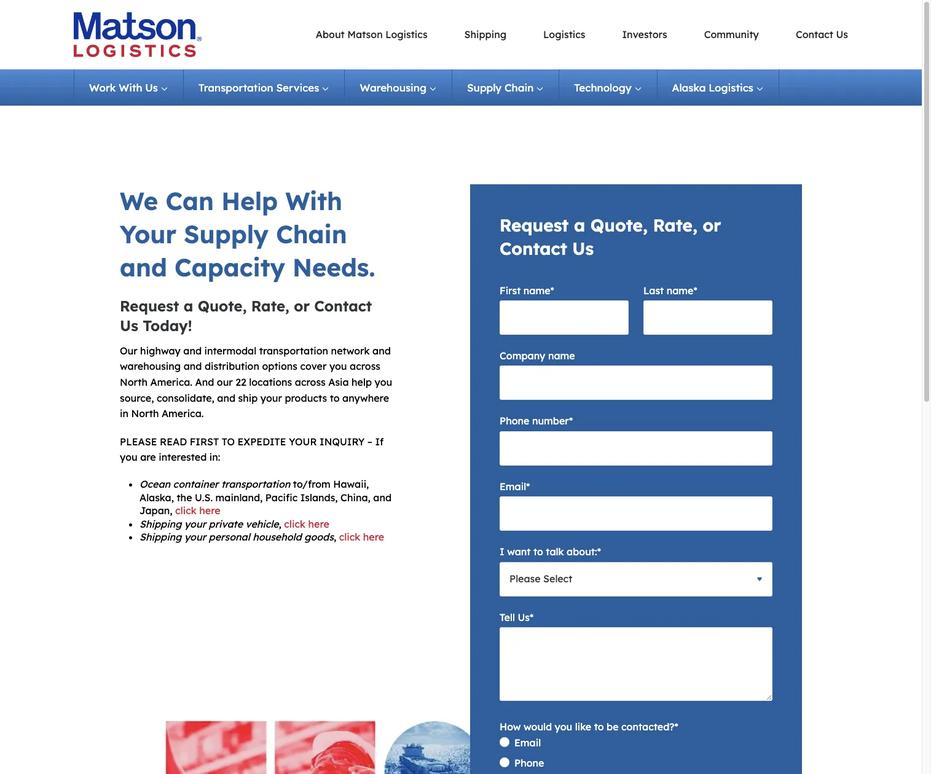 Task type: locate. For each thing, give the bounding box(es) containing it.
how would you like to be contacted? *
[[500, 721, 679, 733]]

quote, inside request a quote, rate, or contact us
[[591, 215, 648, 236]]

transportation
[[259, 345, 328, 357], [221, 478, 290, 491]]

2 horizontal spatial click
[[339, 531, 361, 544]]

1 horizontal spatial a
[[574, 215, 586, 236]]

0 vertical spatial rate,
[[653, 215, 698, 236]]

talk
[[546, 546, 564, 558]]

1 horizontal spatial or
[[703, 215, 722, 236]]

1 horizontal spatial rate,
[[653, 215, 698, 236]]

1 vertical spatial shipping
[[140, 518, 182, 530]]

0 vertical spatial shipping
[[465, 28, 507, 40]]

2 horizontal spatial to
[[594, 721, 604, 733]]

0 horizontal spatial rate,
[[251, 297, 290, 315]]

click here
[[175, 505, 221, 517], [284, 518, 330, 530]]

distribution
[[205, 361, 259, 373]]

consolidate,
[[157, 392, 215, 404]]

0 horizontal spatial or
[[294, 297, 310, 315]]

chain inside supply chain link
[[505, 81, 534, 94]]

click here link for ocean container transportation
[[175, 505, 221, 517]]

click here link up goods
[[284, 518, 330, 530]]

phone inside option
[[515, 757, 544, 770]]

1 horizontal spatial click
[[284, 518, 306, 530]]

your down u.s.
[[184, 518, 206, 530]]

1 horizontal spatial with
[[286, 186, 343, 216]]

2 horizontal spatial click here link
[[339, 531, 384, 544]]

number
[[532, 415, 569, 428]]

1 vertical spatial click here
[[284, 518, 330, 530]]

1 vertical spatial ,
[[334, 531, 336, 544]]

1 horizontal spatial click here
[[284, 518, 330, 530]]

email for email
[[515, 737, 541, 750]]

your
[[261, 392, 282, 404], [184, 518, 206, 530], [184, 531, 206, 544]]

1 horizontal spatial contact
[[500, 238, 567, 259]]

name right company at the top right
[[548, 350, 575, 362]]

0 horizontal spatial contact
[[314, 297, 372, 315]]

you down please
[[120, 452, 138, 464]]

your down shipping your private vehicle ,
[[184, 531, 206, 544]]

0 vertical spatial email
[[500, 481, 526, 493]]

here up shipping your private vehicle ,
[[199, 505, 221, 517]]

a inside request a quote, rate, or contact us today!
[[184, 297, 193, 315]]

america. down consolidate,
[[162, 408, 204, 420]]

quote, inside request a quote, rate, or contact us today!
[[198, 297, 247, 315]]

click up household
[[284, 518, 306, 530]]

and right highway
[[183, 345, 202, 357]]

email inside radio
[[515, 737, 541, 750]]

to
[[330, 392, 340, 404], [534, 546, 543, 558], [594, 721, 604, 733]]

0 horizontal spatial chain
[[276, 219, 347, 250]]

0 vertical spatial quote,
[[591, 215, 648, 236]]

rate, for request a quote, rate, or contact us today!
[[251, 297, 290, 315]]

company
[[500, 350, 546, 362]]

1 vertical spatial contact
[[500, 238, 567, 259]]

to down asia at left
[[330, 392, 340, 404]]

islands, china,
[[301, 492, 371, 504]]

0 vertical spatial phone
[[500, 415, 530, 428]]

1 vertical spatial quote,
[[198, 297, 247, 315]]

2 vertical spatial shipping
[[140, 531, 182, 544]]

2 vertical spatial your
[[184, 531, 206, 544]]

0 horizontal spatial click
[[175, 505, 197, 517]]

a inside request a quote, rate, or contact us
[[574, 215, 586, 236]]

click right goods
[[339, 531, 361, 544]]

phone left number
[[500, 415, 530, 428]]

, up household
[[279, 518, 282, 530]]

our highway and intermodal transportation network and warehousing and distribution options cover you across north america. and our 22 locations across asia help you source, consolidate, and ship your products to anywhere in north america.
[[120, 345, 392, 420]]

0 vertical spatial to
[[330, 392, 340, 404]]

contact inside request a quote, rate, or contact us today!
[[314, 297, 372, 315]]

or for request a quote, rate, or contact us
[[703, 215, 722, 236]]

supply up capacity
[[184, 219, 269, 250]]

cover
[[300, 361, 327, 373]]

None email field
[[500, 497, 773, 531]]

0 horizontal spatial request
[[120, 297, 179, 315]]

you up asia at left
[[330, 361, 347, 373]]

0 vertical spatial chain
[[505, 81, 534, 94]]

shipping for shipping your personal household goods , click here
[[140, 531, 182, 544]]

warehousing link
[[345, 69, 453, 106]]

request inside request a quote, rate, or contact us today!
[[120, 297, 179, 315]]

supply chain
[[467, 81, 534, 94]]

transportation services link
[[184, 69, 345, 106]]

1 horizontal spatial across
[[350, 361, 381, 373]]

2 vertical spatial here
[[363, 531, 384, 544]]

today!
[[143, 317, 192, 335]]

options
[[262, 361, 298, 373]]

click here link right goods
[[339, 531, 384, 544]]

shipping for shipping your private vehicle ,
[[140, 518, 182, 530]]

*
[[551, 284, 555, 297], [694, 284, 698, 297], [569, 415, 573, 428], [526, 481, 530, 493], [597, 546, 601, 558], [530, 612, 534, 624], [675, 721, 679, 733]]

last name *
[[644, 284, 698, 297]]

work with us link
[[74, 69, 184, 106]]

u.s.
[[195, 492, 213, 504]]

0 vertical spatial click
[[175, 505, 197, 517]]

tell us *
[[500, 612, 534, 624]]

click here down u.s.
[[175, 505, 221, 517]]

alaska,
[[140, 492, 174, 504]]

1 horizontal spatial ,
[[334, 531, 336, 544]]

1 horizontal spatial quote,
[[591, 215, 648, 236]]

supply
[[467, 81, 502, 94], [184, 219, 269, 250]]

Company name text field
[[500, 366, 773, 401]]

menu
[[228, 27, 849, 43], [74, 69, 780, 106]]

email
[[500, 481, 526, 493], [515, 737, 541, 750]]

are
[[140, 452, 156, 464]]

0 vertical spatial request
[[500, 215, 569, 236]]

here for ocean container transportation
[[199, 505, 221, 517]]

1 horizontal spatial here
[[308, 518, 330, 530]]

we can help with your supply chain and capacity needs.
[[120, 186, 375, 283]]

None checkbox
[[500, 737, 773, 775]]

or inside request a quote, rate, or contact us today!
[[294, 297, 310, 315]]

1 vertical spatial chain
[[276, 219, 347, 250]]

1 vertical spatial here
[[308, 518, 330, 530]]

0 horizontal spatial click here link
[[175, 505, 221, 517]]

0 vertical spatial click here
[[175, 505, 221, 517]]

america. up consolidate,
[[150, 376, 192, 389]]

i want to talk about: *
[[500, 546, 601, 558]]

0 vertical spatial with
[[119, 81, 142, 94]]

name
[[524, 284, 551, 297], [667, 284, 694, 297], [548, 350, 575, 362]]

transportation inside our highway and intermodal transportation network and warehousing and distribution options cover you across north america. and our 22 locations across asia help you source, consolidate, and ship your products to anywhere in north america.
[[259, 345, 328, 357]]

1 vertical spatial supply
[[184, 219, 269, 250]]

request inside request a quote, rate, or contact us
[[500, 215, 569, 236]]

ocean
[[140, 478, 170, 491]]

1 vertical spatial america.
[[162, 408, 204, 420]]

1 vertical spatial or
[[294, 297, 310, 315]]

source,
[[120, 392, 154, 404]]

help
[[222, 186, 278, 216]]

click down the the
[[175, 505, 197, 517]]

you left like
[[555, 721, 573, 733]]

your down locations
[[261, 392, 282, 404]]

1 horizontal spatial to
[[534, 546, 543, 558]]

highway
[[140, 345, 181, 357]]

transportation
[[199, 81, 273, 94]]

1 vertical spatial a
[[184, 297, 193, 315]]

2 vertical spatial contact
[[314, 297, 372, 315]]

1 vertical spatial email
[[515, 737, 541, 750]]

to left talk
[[534, 546, 543, 558]]

first
[[190, 436, 219, 448]]

0 vertical spatial contact
[[796, 28, 834, 40]]

please read first to expedite your inquiry – if you are interested in:
[[120, 436, 384, 464]]

1 vertical spatial your
[[184, 518, 206, 530]]

1 vertical spatial north
[[131, 408, 159, 420]]

click here up goods
[[284, 518, 330, 530]]

0 vertical spatial or
[[703, 215, 722, 236]]

0 vertical spatial transportation
[[259, 345, 328, 357]]

vehicle
[[246, 518, 279, 530]]

and down your
[[120, 252, 167, 283]]

supply inside "we can help with your supply chain and capacity needs."
[[184, 219, 269, 250]]

and inside "we can help with your supply chain and capacity needs."
[[120, 252, 167, 283]]

japan,
[[140, 505, 173, 517]]

click here link down u.s.
[[175, 505, 221, 517]]

, down islands, china,
[[334, 531, 336, 544]]

to
[[222, 436, 235, 448]]

shipping
[[465, 28, 507, 40], [140, 518, 182, 530], [140, 531, 182, 544]]

contact inside request a quote, rate, or contact us
[[500, 238, 567, 259]]

request
[[500, 215, 569, 236], [120, 297, 179, 315]]

here
[[199, 505, 221, 517], [308, 518, 330, 530], [363, 531, 384, 544]]

across down cover
[[295, 376, 326, 389]]

technology
[[574, 81, 632, 94]]

0 vertical spatial here
[[199, 505, 221, 517]]

here right goods
[[363, 531, 384, 544]]

name right first on the top
[[524, 284, 551, 297]]

about:
[[567, 546, 597, 558]]

contact
[[796, 28, 834, 40], [500, 238, 567, 259], [314, 297, 372, 315]]

phone
[[500, 415, 530, 428], [515, 757, 544, 770]]

please
[[120, 436, 157, 448]]

0 vertical spatial supply
[[467, 81, 502, 94]]

you right help
[[375, 376, 392, 389]]

0 horizontal spatial across
[[295, 376, 326, 389]]

click here for ocean container transportation
[[175, 505, 221, 517]]

,
[[279, 518, 282, 530], [334, 531, 336, 544]]

or inside request a quote, rate, or contact us
[[703, 215, 722, 236]]

2 vertical spatial click here link
[[339, 531, 384, 544]]

1 horizontal spatial request
[[500, 215, 569, 236]]

0 horizontal spatial ,
[[279, 518, 282, 530]]

1 vertical spatial phone
[[515, 757, 544, 770]]

us
[[837, 28, 849, 40], [145, 81, 158, 94], [573, 238, 594, 259], [120, 317, 138, 335], [518, 612, 530, 624]]

0 horizontal spatial a
[[184, 297, 193, 315]]

or
[[703, 215, 722, 236], [294, 297, 310, 315]]

1 vertical spatial request
[[120, 297, 179, 315]]

0 vertical spatial a
[[574, 215, 586, 236]]

0 horizontal spatial to
[[330, 392, 340, 404]]

0 horizontal spatial click here
[[175, 505, 221, 517]]

phone down the would
[[515, 757, 544, 770]]

our
[[217, 376, 233, 389]]

1 vertical spatial menu
[[74, 69, 780, 106]]

work with us
[[89, 81, 158, 94]]

north down source,
[[131, 408, 159, 420]]

and right islands, china,
[[373, 492, 392, 504]]

products
[[285, 392, 327, 404]]

shipping your private vehicle ,
[[140, 518, 282, 530]]

chain
[[505, 81, 534, 94], [276, 219, 347, 250]]

0 horizontal spatial with
[[119, 81, 142, 94]]

alaska
[[672, 81, 706, 94]]

mainland,
[[216, 492, 263, 504]]

your inside our highway and intermodal transportation network and warehousing and distribution options cover you across north america. and our 22 locations across asia help you source, consolidate, and ship your products to anywhere in north america.
[[261, 392, 282, 404]]

here for shipping your private vehicle
[[308, 518, 330, 530]]

transportation up mainland,
[[221, 478, 290, 491]]

and inside to/from hawaii, alaska, the u.s. mainland, pacific islands, china, and japan,
[[373, 492, 392, 504]]

2 vertical spatial click
[[339, 531, 361, 544]]

here up goods
[[308, 518, 330, 530]]

1 vertical spatial rate,
[[251, 297, 290, 315]]

0 horizontal spatial supply
[[184, 219, 269, 250]]

1 vertical spatial click here link
[[284, 518, 330, 530]]

a
[[574, 215, 586, 236], [184, 297, 193, 315]]

name for last name
[[667, 284, 694, 297]]

Email radio
[[500, 737, 773, 757]]

0 vertical spatial click here link
[[175, 505, 221, 517]]

and
[[120, 252, 167, 283], [183, 345, 202, 357], [373, 345, 391, 357], [184, 361, 202, 373], [217, 392, 236, 404], [373, 492, 392, 504]]

1 vertical spatial click
[[284, 518, 306, 530]]

contact inside menu
[[796, 28, 834, 40]]

22
[[236, 376, 246, 389]]

1 horizontal spatial chain
[[505, 81, 534, 94]]

or for request a quote, rate, or contact us today!
[[294, 297, 310, 315]]

and up and
[[184, 361, 202, 373]]

2 horizontal spatial contact
[[796, 28, 834, 40]]

to left be
[[594, 721, 604, 733]]

1 vertical spatial with
[[286, 186, 343, 216]]

you inside please read first to expedite your inquiry – if you are interested in:
[[120, 452, 138, 464]]

can
[[166, 186, 214, 216]]

your
[[120, 219, 176, 250]]

america.
[[150, 376, 192, 389], [162, 408, 204, 420]]

with inside "we can help with your supply chain and capacity needs."
[[286, 186, 343, 216]]

supply down shipping link
[[467, 81, 502, 94]]

click
[[175, 505, 197, 517], [284, 518, 306, 530], [339, 531, 361, 544]]

1 horizontal spatial click here link
[[284, 518, 330, 530]]

0 vertical spatial your
[[261, 392, 282, 404]]

north up source,
[[120, 376, 148, 389]]

None telephone field
[[500, 432, 773, 466]]

0 vertical spatial ,
[[279, 518, 282, 530]]

a for request a quote, rate, or contact us today!
[[184, 297, 193, 315]]

transportation up options
[[259, 345, 328, 357]]

name right the last
[[667, 284, 694, 297]]

0 vertical spatial across
[[350, 361, 381, 373]]

to/from hawaii, alaska, the u.s. mainland, pacific islands, china, and japan,
[[140, 478, 392, 517]]

0 vertical spatial menu
[[228, 27, 849, 43]]

None text field
[[500, 301, 629, 335], [644, 301, 773, 335], [500, 628, 773, 702], [500, 301, 629, 335], [644, 301, 773, 335], [500, 628, 773, 702]]

rate, inside request a quote, rate, or contact us
[[653, 215, 698, 236]]

across up help
[[350, 361, 381, 373]]

rate, inside request a quote, rate, or contact us today!
[[251, 297, 290, 315]]

0 horizontal spatial here
[[199, 505, 221, 517]]

phone for phone number *
[[500, 415, 530, 428]]

contact for request a quote, rate, or contact us
[[500, 238, 567, 259]]

0 horizontal spatial quote,
[[198, 297, 247, 315]]



Task type: vqa. For each thing, say whether or not it's contained in the screenshot.
the left "to"
yes



Task type: describe. For each thing, give the bounding box(es) containing it.
quote, for request a quote, rate, or contact us
[[591, 215, 648, 236]]

i
[[500, 546, 505, 558]]

tell
[[500, 612, 515, 624]]

would
[[524, 721, 552, 733]]

container
[[173, 478, 219, 491]]

and down our
[[217, 392, 236, 404]]

the
[[177, 492, 192, 504]]

request a quote, rate, or contact us today!
[[120, 297, 372, 335]]

1 horizontal spatial supply
[[467, 81, 502, 94]]

and right network
[[373, 345, 391, 357]]

in
[[120, 408, 128, 420]]

us inside request a quote, rate, or contact us today!
[[120, 317, 138, 335]]

request for request a quote, rate, or contact us
[[500, 215, 569, 236]]

click here for shipping your private vehicle
[[284, 518, 330, 530]]

2 vertical spatial to
[[594, 721, 604, 733]]

0 horizontal spatial logistics
[[386, 28, 428, 40]]

2 horizontal spatial logistics
[[709, 81, 754, 94]]

first
[[500, 284, 521, 297]]

community link
[[704, 28, 759, 40]]

phone number *
[[500, 415, 573, 428]]

1 vertical spatial transportation
[[221, 478, 290, 491]]

asia
[[328, 376, 349, 389]]

us inside request a quote, rate, or contact us
[[573, 238, 594, 259]]

matson
[[348, 28, 383, 40]]

email *
[[500, 481, 530, 493]]

in:
[[210, 452, 220, 464]]

contact for request a quote, rate, or contact us today!
[[314, 297, 372, 315]]

warehousing
[[120, 361, 181, 373]]

last
[[644, 284, 664, 297]]

ship
[[238, 392, 258, 404]]

Phone radio
[[500, 757, 773, 775]]

0 vertical spatial north
[[120, 376, 148, 389]]

company name
[[500, 350, 575, 362]]

work
[[89, 81, 116, 94]]

contact us link
[[796, 28, 849, 40]]

1 horizontal spatial logistics
[[544, 28, 586, 40]]

0 vertical spatial america.
[[150, 376, 192, 389]]

us inside 'link'
[[145, 81, 158, 94]]

capacity
[[175, 252, 285, 283]]

private
[[209, 518, 243, 530]]

click for shipping your private vehicle
[[284, 518, 306, 530]]

your for private
[[184, 518, 206, 530]]

pacific
[[266, 492, 298, 504]]

hawaii,
[[333, 478, 369, 491]]

network
[[331, 345, 370, 357]]

ocean container transportation
[[140, 478, 290, 491]]

menu containing work with us
[[74, 69, 780, 106]]

rate, for request a quote, rate, or contact us
[[653, 215, 698, 236]]

supply chain link
[[453, 69, 560, 106]]

read
[[160, 436, 187, 448]]

technology link
[[560, 69, 658, 106]]

expedite
[[238, 436, 286, 448]]

intermodal
[[204, 345, 257, 357]]

email for email *
[[500, 481, 526, 493]]

community
[[704, 28, 759, 40]]

request for request a quote, rate, or contact us today!
[[120, 297, 179, 315]]

to inside our highway and intermodal transportation network and warehousing and distribution options cover you across north america. and our 22 locations across asia help you source, consolidate, and ship your products to anywhere in north america.
[[330, 392, 340, 404]]

if
[[375, 436, 384, 448]]

how
[[500, 721, 521, 733]]

chain inside "we can help with your supply chain and capacity needs."
[[276, 219, 347, 250]]

1 vertical spatial across
[[295, 376, 326, 389]]

your for personal
[[184, 531, 206, 544]]

investors link
[[623, 28, 668, 40]]

none checkbox containing email
[[500, 737, 773, 775]]

household
[[253, 531, 302, 544]]

name for first name
[[524, 284, 551, 297]]

about matson logistics
[[316, 28, 428, 40]]

shipping for shipping
[[465, 28, 507, 40]]

investors
[[623, 28, 668, 40]]

your inquiry –
[[289, 436, 373, 448]]

be
[[607, 721, 619, 733]]

menu containing about matson logistics
[[228, 27, 849, 43]]

about
[[316, 28, 345, 40]]

transportation services
[[199, 81, 319, 94]]

our
[[120, 345, 138, 357]]

click for ocean container transportation
[[175, 505, 197, 517]]

needs.
[[293, 252, 375, 283]]

personal
[[209, 531, 250, 544]]

alaska logistics
[[672, 81, 754, 94]]

shipping link
[[465, 28, 507, 40]]

anywhere
[[343, 392, 389, 404]]

phone for phone
[[515, 757, 544, 770]]

shipping your personal household goods , click here
[[140, 531, 384, 544]]

2 horizontal spatial here
[[363, 531, 384, 544]]

a for request a quote, rate, or contact us
[[574, 215, 586, 236]]

help
[[352, 376, 372, 389]]

logistics link
[[544, 28, 586, 40]]

click here link for shipping your private vehicle
[[284, 518, 330, 530]]

request a quote, rate, or contact us
[[500, 215, 722, 259]]

we
[[120, 186, 158, 216]]

like
[[575, 721, 592, 733]]

with inside 'link'
[[119, 81, 142, 94]]

alaska logistics link
[[658, 69, 780, 106]]

warehousing
[[360, 81, 427, 94]]

first name *
[[500, 284, 555, 297]]

1 vertical spatial to
[[534, 546, 543, 558]]

want
[[507, 546, 531, 558]]

contact us
[[796, 28, 849, 40]]

locations
[[249, 376, 292, 389]]

contacted?
[[622, 721, 675, 733]]

goods
[[304, 531, 334, 544]]

quote, for request a quote, rate, or contact us today!
[[198, 297, 247, 315]]

to/from
[[293, 478, 331, 491]]



